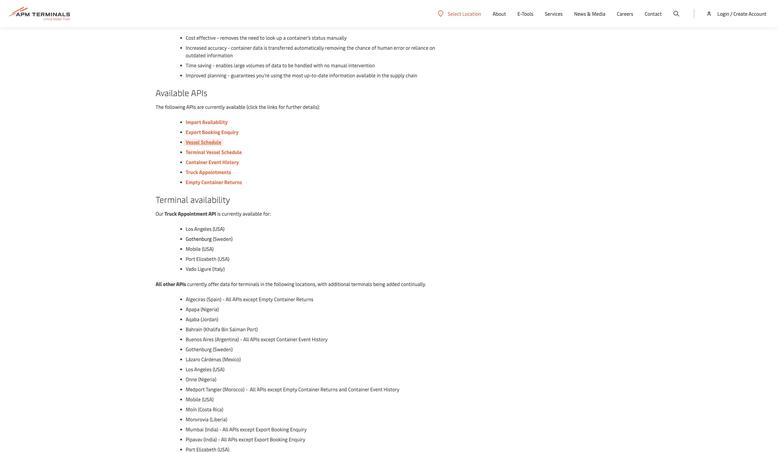 Task type: locate. For each thing, give the bounding box(es) containing it.
error
[[394, 44, 404, 51]]

process
[[321, 19, 338, 26]]

vessel schedule
[[186, 139, 221, 146]]

handled
[[295, 62, 312, 69]]

up-
[[304, 72, 312, 79]]

aggregators
[[283, 19, 310, 26]]

0 vertical spatial to
[[204, 12, 209, 18]]

1 horizontal spatial and
[[263, 19, 271, 26]]

terminals up algeciras (spain) - all apis except empty container returns
[[238, 281, 259, 288]]

1 vertical spatial terminal
[[156, 194, 188, 206]]

empty container returns link
[[186, 179, 242, 186]]

los
[[186, 226, 193, 233], [186, 367, 193, 373]]

currently up algeciras at the left
[[187, 281, 207, 288]]

apis up the inland
[[156, 12, 165, 18]]

empty for (morocco) -
[[283, 387, 297, 393]]

is right api
[[217, 211, 221, 217]]

(india) for pipavav
[[203, 437, 217, 444]]

1 vertical spatial information
[[207, 52, 233, 59]]

1 horizontal spatial to
[[260, 34, 265, 41]]

0 horizontal spatial to
[[204, 12, 209, 18]]

1 vertical spatial booking
[[271, 427, 289, 434]]

lines,
[[453, 12, 464, 18]]

our truck appointment api is currently available for:
[[156, 211, 271, 217]]

(usa)
[[213, 226, 225, 233], [202, 246, 214, 253], [218, 256, 229, 263], [213, 367, 225, 373], [202, 397, 214, 403]]

0 horizontal spatial look
[[210, 12, 219, 18]]

2 gothenburg (sweden) from the top
[[186, 347, 233, 353]]

2 vertical spatial enquiry
[[289, 437, 305, 444]]

1 horizontal spatial in
[[377, 72, 381, 79]]

owners
[[213, 19, 229, 26]]

truck right our
[[164, 211, 177, 217]]

the left links
[[259, 104, 266, 110]]

export down mumbai (india) - all apis except export booking enquiry
[[254, 437, 269, 444]]

manually up removing
[[327, 34, 347, 41]]

with right locations,
[[318, 281, 327, 288]]

1 horizontal spatial for
[[279, 104, 285, 110]]

2 horizontal spatial returns
[[321, 387, 338, 393]]

1 horizontal spatial look
[[266, 34, 275, 41]]

1 vertical spatial following
[[274, 281, 294, 288]]

terminal for terminal availability
[[156, 194, 188, 206]]

information up managers,
[[227, 12, 253, 18]]

0 vertical spatial enquiry
[[221, 129, 239, 136]]

2 horizontal spatial for
[[426, 12, 432, 18]]

0 vertical spatial mobile (usa)
[[186, 246, 214, 253]]

cost
[[186, 34, 195, 41]]

0 vertical spatial is
[[264, 44, 267, 51]]

& right news
[[587, 10, 591, 17]]

up up owners
[[220, 12, 226, 18]]

manually inside apis remove the need to look up information manually via our existing track & trace channels, making this the ideal solution for shipping lines, inland transporters, cargo owners and managers, and data aggregators who process higher volumes.
[[254, 12, 274, 18]]

is
[[264, 44, 267, 51], [217, 211, 221, 217]]

with left no on the left
[[313, 62, 323, 69]]

services button
[[545, 0, 563, 27]]

about button
[[493, 0, 506, 27]]

los angeles (usa) down api
[[186, 226, 225, 233]]

2 los from the top
[[186, 367, 193, 373]]

need up cargo
[[192, 12, 203, 18]]

to down managers,
[[260, 34, 265, 41]]

1 vertical spatial in
[[260, 281, 264, 288]]

available down intervention
[[356, 72, 376, 79]]

schedule up container event history at the left top of the page
[[221, 149, 242, 156]]

for right offer
[[231, 281, 237, 288]]

0 vertical spatial (sweden)
[[213, 236, 233, 243]]

our
[[156, 211, 163, 217]]

0 horizontal spatial terminals
[[238, 281, 259, 288]]

0 vertical spatial with
[[313, 62, 323, 69]]

manual
[[331, 62, 347, 69]]

truck down container event history at the left top of the page
[[186, 169, 198, 176]]

returns down appointments on the top of the page
[[224, 179, 242, 186]]

1 vertical spatial empty
[[259, 296, 273, 303]]

2 vertical spatial returns
[[321, 387, 338, 393]]

0 horizontal spatial is
[[217, 211, 221, 217]]

gothenburg (sweden) up port elizabeth (usa)
[[186, 236, 233, 243]]

1 and from the left
[[230, 19, 238, 26]]

look
[[210, 12, 219, 18], [266, 34, 275, 41]]

2 vertical spatial empty
[[283, 387, 297, 393]]

information down manual
[[329, 72, 355, 79]]

gothenburg down buenos
[[186, 347, 212, 353]]

need down managers,
[[248, 34, 259, 41]]

angeles
[[194, 226, 212, 233], [194, 367, 212, 373]]

need inside apis remove the need to look up information manually via our existing track & trace channels, making this the ideal solution for shipping lines, inland transporters, cargo owners and managers, and data aggregators who process higher volumes.
[[192, 12, 203, 18]]

0 vertical spatial gothenburg (sweden)
[[186, 236, 233, 243]]

export up the pipavav (india) - all apis except export booking enquiry
[[256, 427, 270, 434]]

aires
[[203, 337, 214, 343]]

to up cargo
[[204, 12, 209, 18]]

empty for -
[[259, 296, 273, 303]]

tools
[[522, 10, 533, 17]]

0 vertical spatial of
[[372, 44, 376, 51]]

1 vertical spatial (india)
[[203, 437, 217, 444]]

0 vertical spatial information
[[227, 12, 253, 18]]

1 vertical spatial mobile (usa)
[[186, 397, 214, 403]]

(costa
[[198, 407, 212, 413]]

2 mobile (usa) from the top
[[186, 397, 214, 403]]

(usa) up (costa
[[202, 397, 214, 403]]

0 vertical spatial empty
[[186, 179, 200, 186]]

available left for:
[[243, 211, 262, 217]]

apis up the pipavav (india) - all apis except export booking enquiry
[[229, 427, 239, 434]]

api
[[208, 211, 216, 217]]

los angeles (usa)
[[186, 226, 225, 233], [186, 367, 225, 373]]

with
[[313, 62, 323, 69], [318, 281, 327, 288]]

schedule down export booking enquiry link
[[201, 139, 221, 146]]

1 vertical spatial enquiry
[[290, 427, 307, 434]]

vessel up container event history "link"
[[206, 149, 220, 156]]

1 vertical spatial is
[[217, 211, 221, 217]]

available left (click
[[226, 104, 245, 110]]

1 vertical spatial with
[[318, 281, 327, 288]]

enables
[[216, 62, 233, 69]]

(india) right pipavav
[[203, 437, 217, 444]]

0 vertical spatial vessel
[[186, 139, 200, 146]]

monvrovia (liberia)
[[186, 417, 227, 424]]

1 horizontal spatial manually
[[327, 34, 347, 41]]

and
[[230, 19, 238, 26], [263, 19, 271, 26]]

0 horizontal spatial manually
[[254, 12, 274, 18]]

look left a
[[266, 34, 275, 41]]

is inside increased accuracy - container data is transferred automatically removing the chance of human error or reliance on outdated information
[[264, 44, 267, 51]]

automatically
[[294, 44, 324, 51]]

(argentina)
[[215, 337, 239, 343]]

apis inside apis remove the need to look up information manually via our existing track & trace channels, making this the ideal solution for shipping lines, inland transporters, cargo owners and managers, and data aggregators who process higher volumes.
[[156, 12, 165, 18]]

gothenburg
[[186, 236, 212, 243], [186, 347, 212, 353]]

mumbai
[[186, 427, 204, 434]]

1 vertical spatial history
[[312, 337, 328, 343]]

to inside apis remove the need to look up information manually via our existing track & trace channels, making this the ideal solution for shipping lines, inland transporters, cargo owners and managers, and data aggregators who process higher volumes.
[[204, 12, 209, 18]]

gothenburg (sweden) down aires
[[186, 347, 233, 353]]

1 vertical spatial schedule
[[221, 149, 242, 156]]

1 horizontal spatial history
[[312, 337, 328, 343]]

0 vertical spatial booking
[[202, 129, 220, 136]]

1 los angeles (usa) from the top
[[186, 226, 225, 233]]

angeles down api
[[194, 226, 212, 233]]

moín
[[186, 407, 197, 413]]

returns for (morocco) -
[[321, 387, 338, 393]]

1 vertical spatial (nigeria)
[[198, 377, 216, 383]]

e-tools
[[518, 10, 533, 17]]

apis right other
[[176, 281, 186, 288]]

(sweden) down (argentina) at left bottom
[[213, 347, 233, 353]]

information down accuracy
[[207, 52, 233, 59]]

elizabeth
[[196, 256, 216, 263]]

(sweden) up port elizabeth (usa)
[[213, 236, 233, 243]]

1 vertical spatial truck
[[164, 211, 177, 217]]

booking for pipavav (india) - all apis except export booking enquiry
[[270, 437, 288, 444]]

- for time
[[213, 62, 215, 69]]

(nigeria) for apapa (nigeria)
[[201, 306, 219, 313]]

1 vertical spatial to
[[260, 34, 265, 41]]

data
[[272, 19, 282, 26], [253, 44, 263, 51], [271, 62, 281, 69], [220, 281, 230, 288]]

0 vertical spatial need
[[192, 12, 203, 18]]

1 vertical spatial los angeles (usa)
[[186, 367, 225, 373]]

following left locations,
[[274, 281, 294, 288]]

2 and from the left
[[263, 19, 271, 26]]

except
[[243, 296, 258, 303], [261, 337, 275, 343], [267, 387, 282, 393], [240, 427, 254, 434], [239, 437, 253, 444]]

and up cost effective - removes the need to look up a container's status manually
[[263, 19, 271, 26]]

media
[[592, 10, 605, 17]]

1 vertical spatial angeles
[[194, 367, 212, 373]]

0 horizontal spatial in
[[260, 281, 264, 288]]

for inside apis remove the need to look up information manually via our existing track & trace channels, making this the ideal solution for shipping lines, inland transporters, cargo owners and managers, and data aggregators who process higher volumes.
[[426, 12, 432, 18]]

in left supply
[[377, 72, 381, 79]]

0 vertical spatial gothenburg
[[186, 236, 212, 243]]

is down cost effective - removes the need to look up a container's status manually
[[264, 44, 267, 51]]

2 vertical spatial to
[[282, 62, 287, 69]]

of
[[372, 44, 376, 51], [266, 62, 270, 69]]

1 gothenburg (sweden) from the top
[[186, 236, 233, 243]]

to left be
[[282, 62, 287, 69]]

locations,
[[296, 281, 316, 288]]

transporters,
[[170, 19, 198, 26]]

0 vertical spatial event
[[209, 159, 221, 166]]

0 horizontal spatial and
[[230, 19, 238, 26]]

booking
[[202, 129, 220, 136], [271, 427, 289, 434], [270, 437, 288, 444]]

0 vertical spatial los angeles (usa)
[[186, 226, 225, 233]]

mobile (usa) up the elizabeth in the bottom left of the page
[[186, 246, 214, 253]]

mobile (usa) down the medport
[[186, 397, 214, 403]]

of inside increased accuracy - container data is transferred automatically removing the chance of human error or reliance on outdated information
[[372, 44, 376, 51]]

0 vertical spatial schedule
[[201, 139, 221, 146]]

data inside increased accuracy - container data is transferred automatically removing the chance of human error or reliance on outdated information
[[253, 44, 263, 51]]

shipping
[[434, 12, 452, 18]]

1 horizontal spatial vessel
[[206, 149, 220, 156]]

of up the you're
[[266, 62, 270, 69]]

links
[[267, 104, 277, 110]]

removing
[[325, 44, 346, 51]]

1 horizontal spatial is
[[264, 44, 267, 51]]

0 vertical spatial currently
[[205, 104, 225, 110]]

1 vertical spatial currently
[[222, 211, 242, 217]]

empty
[[186, 179, 200, 186], [259, 296, 273, 303], [283, 387, 297, 393]]

of left human
[[372, 44, 376, 51]]

aqaba
[[186, 317, 199, 323]]

look inside apis remove the need to look up information manually via our existing track & trace channels, making this the ideal solution for shipping lines, inland transporters, cargo owners and managers, and data aggregators who process higher volumes.
[[210, 12, 219, 18]]

our
[[283, 12, 290, 18]]

1 vertical spatial of
[[266, 62, 270, 69]]

0 vertical spatial los
[[186, 226, 193, 233]]

apis
[[156, 12, 165, 18], [191, 87, 207, 99], [186, 104, 196, 110], [176, 281, 186, 288], [232, 296, 242, 303], [250, 337, 260, 343], [257, 387, 266, 393], [229, 427, 239, 434], [228, 437, 237, 444]]

0 vertical spatial in
[[377, 72, 381, 79]]

0 vertical spatial following
[[165, 104, 185, 110]]

1 horizontal spatial following
[[274, 281, 294, 288]]

1 horizontal spatial up
[[276, 34, 282, 41]]

history
[[222, 159, 239, 166], [312, 337, 328, 343], [384, 387, 399, 393]]

(nigeria) up tangier on the left of the page
[[198, 377, 216, 383]]

2 vertical spatial history
[[384, 387, 399, 393]]

outdated
[[186, 52, 206, 59]]

channels,
[[339, 12, 360, 18]]

most
[[292, 72, 303, 79]]

- for cost
[[217, 34, 219, 41]]

los angeles (usa) up 'onne (nigeria)' on the left of page
[[186, 367, 225, 373]]

- inside increased accuracy - container data is transferred automatically removing the chance of human error or reliance on outdated information
[[228, 44, 230, 51]]

track
[[309, 12, 321, 18]]

vessel
[[186, 139, 200, 146], [206, 149, 220, 156]]

2 los angeles (usa) from the top
[[186, 367, 225, 373]]

angeles up 'onne (nigeria)' on the left of page
[[194, 367, 212, 373]]

returns left and container
[[321, 387, 338, 393]]

1 vertical spatial up
[[276, 34, 282, 41]]

transferred
[[268, 44, 293, 51]]

data down via
[[272, 19, 282, 26]]

1 horizontal spatial &
[[587, 10, 591, 17]]

2 vertical spatial export
[[254, 437, 269, 444]]

managers,
[[239, 19, 262, 26]]

los down appointment
[[186, 226, 193, 233]]

0 vertical spatial angeles
[[194, 226, 212, 233]]

accuracy
[[208, 44, 227, 51]]

(usa) down our truck appointment api is currently available for:
[[213, 226, 225, 233]]

0 vertical spatial terminal
[[186, 149, 205, 156]]

2 mobile from the top
[[186, 397, 201, 403]]

los up onne
[[186, 367, 193, 373]]

export down import
[[186, 129, 201, 136]]

1 vertical spatial export
[[256, 427, 270, 434]]

terminal down vessel schedule link
[[186, 149, 205, 156]]

appointment
[[178, 211, 207, 217]]

1 vertical spatial gothenburg (sweden)
[[186, 347, 233, 353]]

apis down mumbai (india) - all apis except export booking enquiry
[[228, 437, 237, 444]]

1 vertical spatial gothenburg
[[186, 347, 212, 353]]

& inside apis remove the need to look up information manually via our existing track & trace channels, making this the ideal solution for shipping lines, inland transporters, cargo owners and managers, and data aggregators who process higher volumes.
[[322, 12, 325, 18]]

(india) down the "monvrovia (liberia)"
[[205, 427, 218, 434]]

currently right are
[[205, 104, 225, 110]]

data down cost effective - removes the need to look up a container's status manually
[[253, 44, 263, 51]]

terminals left being
[[351, 281, 372, 288]]

monvrovia
[[186, 417, 209, 424]]

trace
[[326, 12, 338, 18]]

mobile down the medport
[[186, 397, 201, 403]]

information inside increased accuracy - container data is transferred automatically removing the chance of human error or reliance on outdated information
[[207, 52, 233, 59]]

terminal
[[186, 149, 205, 156], [156, 194, 188, 206]]

manually left via
[[254, 12, 274, 18]]

and right owners
[[230, 19, 238, 26]]

algeciras (spain) - all apis except empty container returns
[[186, 296, 313, 303]]

0 vertical spatial export
[[186, 129, 201, 136]]

create
[[734, 10, 748, 17]]

the left most
[[283, 72, 291, 79]]

enquiry
[[221, 129, 239, 136], [290, 427, 307, 434], [289, 437, 305, 444]]

2 vertical spatial booking
[[270, 437, 288, 444]]

contact button
[[645, 0, 662, 27]]

for:
[[263, 211, 271, 217]]

1 los from the top
[[186, 226, 193, 233]]

1 mobile from the top
[[186, 246, 201, 253]]

0 horizontal spatial &
[[322, 12, 325, 18]]

& inside dropdown button
[[587, 10, 591, 17]]

1 horizontal spatial returns
[[296, 296, 313, 303]]

(usa) up (italy) at the bottom of page
[[218, 256, 229, 263]]

1 horizontal spatial of
[[372, 44, 376, 51]]

(nigeria) up the (jordan)
[[201, 306, 219, 313]]

(click
[[247, 104, 258, 110]]

apis right (spain)
[[232, 296, 242, 303]]

further
[[286, 104, 302, 110]]

following
[[165, 104, 185, 110], [274, 281, 294, 288]]

terminal up our
[[156, 194, 188, 206]]

apapa (nigeria)
[[186, 306, 219, 313]]

& left trace
[[322, 12, 325, 18]]

mobile up port
[[186, 246, 201, 253]]

1 vertical spatial event
[[299, 337, 311, 343]]

-
[[217, 34, 219, 41], [228, 44, 230, 51], [213, 62, 215, 69], [228, 72, 230, 79], [223, 296, 225, 303], [240, 337, 242, 343], [219, 427, 221, 434], [218, 437, 220, 444]]

time saving - enables large volumes of data to be handled with no manual intervention
[[186, 62, 375, 69]]

0 horizontal spatial for
[[231, 281, 237, 288]]

via
[[275, 12, 281, 18]]

vessel down import
[[186, 139, 200, 146]]

for right links
[[279, 104, 285, 110]]

0 horizontal spatial need
[[192, 12, 203, 18]]

0 vertical spatial history
[[222, 159, 239, 166]]

in up algeciras (spain) - all apis except empty container returns
[[260, 281, 264, 288]]

returns down locations,
[[296, 296, 313, 303]]

truck appointments link
[[186, 169, 231, 176]]

0 vertical spatial look
[[210, 12, 219, 18]]

0 vertical spatial (india)
[[205, 427, 218, 434]]

following down available
[[165, 104, 185, 110]]

up left a
[[276, 34, 282, 41]]

for right solution
[[426, 12, 432, 18]]

0 horizontal spatial event
[[209, 159, 221, 166]]

1 horizontal spatial truck
[[186, 169, 198, 176]]

apis right (morocco) -
[[257, 387, 266, 393]]

information inside apis remove the need to look up information manually via our existing track & trace channels, making this the ideal solution for shipping lines, inland transporters, cargo owners and managers, and data aggregators who process higher volumes.
[[227, 12, 253, 18]]

chain
[[406, 72, 417, 79]]

the left chance
[[347, 44, 354, 51]]

0 vertical spatial returns
[[224, 179, 242, 186]]

currently
[[205, 104, 225, 110], [222, 211, 242, 217], [187, 281, 207, 288]]

look up owners
[[210, 12, 219, 18]]

gothenburg up the elizabeth in the bottom left of the page
[[186, 236, 212, 243]]

2 gothenburg from the top
[[186, 347, 212, 353]]

e-tools button
[[518, 0, 533, 27]]

currently right api
[[222, 211, 242, 217]]

returns for -
[[296, 296, 313, 303]]



Task type: describe. For each thing, give the bounding box(es) containing it.
(khalifa
[[203, 327, 220, 333]]

increased
[[186, 44, 207, 51]]

cargo
[[200, 19, 212, 26]]

or
[[406, 44, 410, 51]]

export for mumbai (india) - all apis except export booking enquiry
[[256, 427, 270, 434]]

chance
[[355, 44, 370, 51]]

increased accuracy - container data is transferred automatically removing the chance of human error or reliance on outdated information
[[186, 44, 435, 59]]

human
[[377, 44, 393, 51]]

onne (nigeria)
[[186, 377, 216, 383]]

(nigeria) for onne (nigeria)
[[198, 377, 216, 383]]

1 horizontal spatial event
[[299, 337, 311, 343]]

this
[[378, 12, 386, 18]]

1 gothenburg from the top
[[186, 236, 212, 243]]

import availability
[[186, 119, 228, 126]]

terminal availability
[[156, 194, 230, 206]]

services
[[545, 10, 563, 17]]

are
[[197, 104, 204, 110]]

lázaro
[[186, 357, 200, 363]]

2 horizontal spatial history
[[384, 387, 399, 393]]

status
[[312, 34, 325, 41]]

availability
[[190, 194, 230, 206]]

terminal vessel schedule
[[186, 149, 242, 156]]

port)
[[247, 327, 258, 333]]

1 angeles from the top
[[194, 226, 212, 233]]

to-
[[312, 72, 318, 79]]

- for mumbai
[[219, 427, 221, 434]]

2 (sweden) from the top
[[213, 347, 233, 353]]

1 vertical spatial vessel
[[206, 149, 220, 156]]

(usa) up port elizabeth (usa)
[[202, 246, 214, 253]]

terminal for terminal vessel schedule
[[186, 149, 205, 156]]

guarantees
[[231, 72, 255, 79]]

pipavav
[[186, 437, 202, 444]]

(mexico)
[[222, 357, 241, 363]]

0 horizontal spatial empty
[[186, 179, 200, 186]]

1 vertical spatial manually
[[327, 34, 347, 41]]

port elizabeth (usa)
[[186, 256, 229, 263]]

the right this
[[387, 12, 394, 18]]

- for pipavav
[[218, 437, 220, 444]]

0 horizontal spatial vessel
[[186, 139, 200, 146]]

the up "container"
[[240, 34, 247, 41]]

time
[[186, 62, 196, 69]]

reliance
[[411, 44, 428, 51]]

effective
[[196, 34, 216, 41]]

volumes.
[[354, 19, 373, 26]]

apis up are
[[191, 87, 207, 99]]

data right offer
[[220, 281, 230, 288]]

who
[[311, 19, 320, 26]]

remove
[[166, 12, 183, 18]]

no
[[324, 62, 330, 69]]

bahrain (khalifa bin salman port)
[[186, 327, 258, 333]]

2 angeles from the top
[[194, 367, 212, 373]]

data inside apis remove the need to look up information manually via our existing track & trace channels, making this the ideal solution for shipping lines, inland transporters, cargo owners and managers, and data aggregators who process higher volumes.
[[272, 19, 282, 26]]

cárdenas
[[201, 357, 221, 363]]

1 vertical spatial for
[[279, 104, 285, 110]]

moín (costa rica)
[[186, 407, 223, 413]]

other
[[163, 281, 175, 288]]

a
[[283, 34, 286, 41]]

account
[[749, 10, 767, 17]]

1 horizontal spatial need
[[248, 34, 259, 41]]

news
[[574, 10, 586, 17]]

2 terminals from the left
[[351, 281, 372, 288]]

- for increased
[[228, 44, 230, 51]]

2 vertical spatial available
[[243, 211, 262, 217]]

1 terminals from the left
[[238, 281, 259, 288]]

the left supply
[[382, 72, 389, 79]]

inland
[[156, 19, 169, 26]]

- for improved
[[228, 72, 230, 79]]

2 vertical spatial for
[[231, 281, 237, 288]]

available apis
[[156, 87, 207, 99]]

and container
[[339, 387, 369, 393]]

0 vertical spatial available
[[356, 72, 376, 79]]

rica)
[[213, 407, 223, 413]]

0 horizontal spatial schedule
[[201, 139, 221, 146]]

bahrain
[[186, 327, 202, 333]]

login / create account
[[717, 10, 767, 17]]

solution
[[407, 12, 425, 18]]

onne
[[186, 377, 197, 383]]

all other apis currently offer data for terminals in the following locations, with additional terminals being added continually.
[[156, 281, 426, 288]]

continually.
[[401, 281, 426, 288]]

large
[[234, 62, 245, 69]]

login / create account link
[[706, 0, 767, 27]]

(jordan)
[[201, 317, 218, 323]]

login
[[717, 10, 729, 17]]

- for algeciras
[[223, 296, 225, 303]]

0 horizontal spatial truck
[[164, 211, 177, 217]]

vado
[[186, 266, 196, 273]]

(usa) down "lázaro cárdenas (mexico)"
[[213, 367, 225, 373]]

apis left are
[[186, 104, 196, 110]]

the
[[156, 104, 164, 110]]

the up algeciras (spain) - all apis except empty container returns
[[265, 281, 273, 288]]

apis down the port)
[[250, 337, 260, 343]]

the following apis are currently available (click the links for further details):
[[156, 104, 320, 110]]

2 horizontal spatial to
[[282, 62, 287, 69]]

1 (sweden) from the top
[[213, 236, 233, 243]]

(spain)
[[207, 296, 221, 303]]

buenos
[[186, 337, 202, 343]]

the up transporters,
[[184, 12, 191, 18]]

date
[[318, 72, 328, 79]]

planning
[[207, 72, 226, 79]]

0 vertical spatial truck
[[186, 169, 198, 176]]

1 mobile (usa) from the top
[[186, 246, 214, 253]]

tangier
[[206, 387, 222, 393]]

cost effective - removes the need to look up a container's status manually
[[186, 34, 347, 41]]

(italy)
[[212, 266, 225, 273]]

(india) for mumbai
[[205, 427, 218, 434]]

booking for mumbai (india) - all apis except export booking enquiry
[[271, 427, 289, 434]]

1 vertical spatial available
[[226, 104, 245, 110]]

vessel schedule link
[[183, 139, 224, 147]]

container event history link
[[186, 159, 239, 166]]

enquiry for pipavav (india) - all apis except export booking enquiry
[[289, 437, 305, 444]]

news & media button
[[574, 0, 605, 27]]

availability
[[202, 119, 228, 126]]

details):
[[303, 104, 320, 110]]

data up using
[[271, 62, 281, 69]]

import availability link
[[186, 119, 228, 126]]

existing
[[291, 12, 308, 18]]

0 horizontal spatial history
[[222, 159, 239, 166]]

container's
[[287, 34, 311, 41]]

2 horizontal spatial event
[[370, 387, 382, 393]]

additional
[[328, 281, 350, 288]]

(liberia)
[[210, 417, 227, 424]]

1 vertical spatial look
[[266, 34, 275, 41]]

0 horizontal spatial of
[[266, 62, 270, 69]]

2 vertical spatial currently
[[187, 281, 207, 288]]

enquiry for mumbai (india) - all apis except export booking enquiry
[[290, 427, 307, 434]]

select
[[448, 10, 461, 17]]

available
[[156, 87, 189, 99]]

up inside apis remove the need to look up information manually via our existing track & trace channels, making this the ideal solution for shipping lines, inland transporters, cargo owners and managers, and data aggregators who process higher volumes.
[[220, 12, 226, 18]]

0 horizontal spatial following
[[165, 104, 185, 110]]

medport
[[186, 387, 205, 393]]

the inside increased accuracy - container data is transferred automatically removing the chance of human error or reliance on outdated information
[[347, 44, 354, 51]]

2 vertical spatial information
[[329, 72, 355, 79]]

careers
[[617, 10, 633, 17]]

export for pipavav (india) - all apis except export booking enquiry
[[254, 437, 269, 444]]



Task type: vqa. For each thing, say whether or not it's contained in the screenshot.
(PDF)
no



